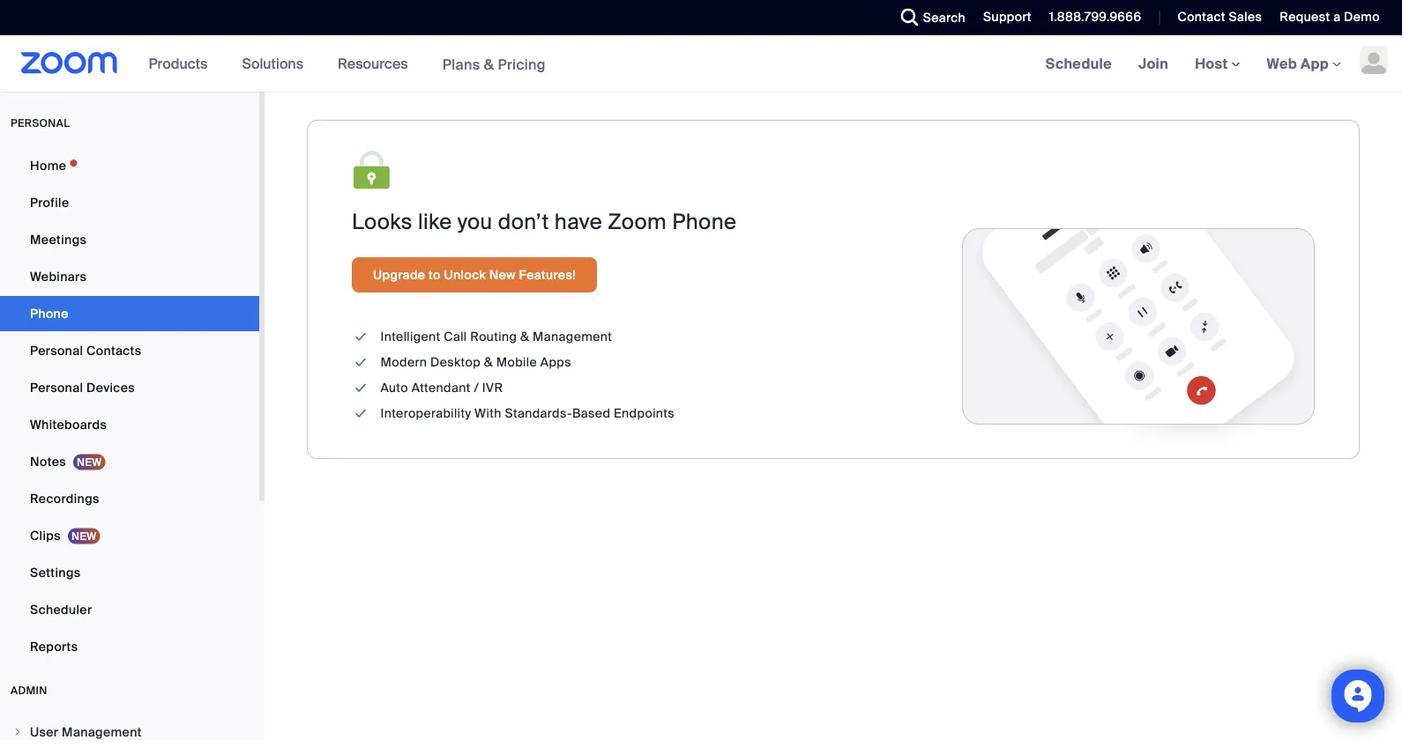 Task type: describe. For each thing, give the bounding box(es) containing it.
products button
[[149, 35, 216, 92]]

right image
[[12, 728, 23, 738]]

meetings
[[30, 232, 87, 248]]

interoperability with standards-based endpoints
[[381, 406, 675, 422]]

schedule link
[[1033, 35, 1126, 92]]

join
[[1139, 54, 1169, 73]]

upgrade to unlock new features! button
[[352, 258, 597, 293]]

you
[[458, 208, 493, 236]]

recordings link
[[0, 482, 259, 517]]

endpoints
[[614, 406, 675, 422]]

2 vertical spatial &
[[484, 355, 493, 371]]

checked image for auto
[[352, 379, 370, 398]]

ivr
[[482, 380, 503, 397]]

personal menu menu
[[0, 148, 259, 667]]

notes link
[[0, 445, 259, 480]]

request
[[1280, 9, 1331, 25]]

personal devices
[[30, 380, 135, 396]]

1 vertical spatial &
[[520, 329, 530, 345]]

checked image for intelligent
[[352, 328, 370, 347]]

host button
[[1195, 54, 1241, 73]]

reports link
[[0, 630, 259, 665]]

unlock
[[444, 267, 486, 283]]

settings link
[[0, 556, 259, 591]]

demo
[[1344, 9, 1380, 25]]

devices
[[86, 380, 135, 396]]

looks
[[352, 208, 413, 236]]

sales
[[1229, 9, 1263, 25]]

1.888.799.9666
[[1050, 9, 1142, 25]]

profile
[[30, 195, 69, 211]]

desktop
[[431, 355, 481, 371]]

contacts
[[86, 343, 142, 359]]

solutions
[[242, 54, 304, 73]]

profile picture image
[[1360, 46, 1388, 74]]

support
[[984, 9, 1032, 25]]

interoperability
[[381, 406, 471, 422]]

like
[[418, 208, 452, 236]]

plans & pricing
[[442, 55, 546, 73]]

search button
[[888, 0, 970, 35]]

looks like you don't have zoom phone
[[352, 208, 737, 236]]

scheduler
[[30, 602, 92, 618]]

solutions button
[[242, 35, 311, 92]]

whiteboards
[[30, 417, 107, 433]]

home
[[30, 157, 66, 174]]

web app
[[1267, 54, 1329, 73]]

new
[[489, 267, 516, 283]]

profile link
[[0, 185, 259, 221]]

zoom
[[608, 208, 667, 236]]

contact sales
[[1178, 9, 1263, 25]]

admin
[[11, 685, 47, 698]]

recordings
[[30, 491, 99, 507]]

whiteboards link
[[0, 408, 259, 443]]

settings
[[30, 565, 81, 581]]

search
[[923, 9, 966, 26]]

banner containing products
[[0, 35, 1403, 93]]

phone inside phone link
[[30, 306, 69, 322]]

personal for personal contacts
[[30, 343, 83, 359]]

features!
[[519, 267, 576, 283]]

clips link
[[0, 519, 259, 554]]

& inside product information navigation
[[484, 55, 494, 73]]

have
[[555, 208, 603, 236]]

home link
[[0, 148, 259, 183]]



Task type: locate. For each thing, give the bounding box(es) containing it.
2 vertical spatial checked image
[[352, 405, 370, 423]]

modern
[[381, 355, 427, 371]]

personal up "personal devices"
[[30, 343, 83, 359]]

join link
[[1126, 35, 1182, 92]]

personal devices link
[[0, 370, 259, 406]]

phone right the zoom at the top left of page
[[672, 208, 737, 236]]

1 vertical spatial checked image
[[352, 379, 370, 398]]

personal for personal devices
[[30, 380, 83, 396]]

auto
[[381, 380, 408, 397]]

modern desktop & mobile apps
[[381, 355, 572, 371]]

personal inside personal contacts link
[[30, 343, 83, 359]]

intelligent call routing & management
[[381, 329, 612, 345]]

upgrade to unlock new features!
[[373, 267, 576, 283]]

routing
[[470, 329, 517, 345]]

products
[[149, 54, 208, 73]]

notes
[[30, 454, 66, 470]]

intelligent
[[381, 329, 441, 345]]

contact sales link
[[1165, 0, 1267, 35], [1178, 9, 1263, 25]]

1 vertical spatial personal
[[30, 380, 83, 396]]

menu item
[[0, 716, 259, 741]]

& up ivr
[[484, 355, 493, 371]]

personal
[[30, 343, 83, 359], [30, 380, 83, 396]]

request a demo
[[1280, 9, 1380, 25]]

3 checked image from the top
[[352, 405, 370, 423]]

0 vertical spatial personal
[[30, 343, 83, 359]]

personal contacts
[[30, 343, 142, 359]]

pricing
[[498, 55, 546, 73]]

personal inside personal devices link
[[30, 380, 83, 396]]

0 vertical spatial phone
[[672, 208, 737, 236]]

apps
[[541, 355, 572, 371]]

1.888.799.9666 button
[[1036, 0, 1146, 35], [1050, 9, 1142, 25]]

reports
[[30, 639, 78, 655]]

don't
[[498, 208, 549, 236]]

management
[[533, 329, 612, 345]]

plans & pricing link
[[442, 55, 546, 73], [442, 55, 546, 73]]

&
[[484, 55, 494, 73], [520, 329, 530, 345], [484, 355, 493, 371]]

2 checked image from the top
[[352, 379, 370, 398]]

banner
[[0, 35, 1403, 93]]

standards-
[[505, 406, 572, 422]]

call
[[444, 329, 467, 345]]

webinars
[[30, 269, 87, 285]]

to
[[429, 267, 441, 283]]

1 vertical spatial phone
[[30, 306, 69, 322]]

based
[[572, 406, 611, 422]]

host
[[1195, 54, 1232, 73]]

phone
[[672, 208, 737, 236], [30, 306, 69, 322]]

checked image for interoperability
[[352, 405, 370, 423]]

phone link
[[0, 296, 259, 332]]

1 personal from the top
[[30, 343, 83, 359]]

web app button
[[1267, 54, 1342, 73]]

1 horizontal spatial phone
[[672, 208, 737, 236]]

0 horizontal spatial phone
[[30, 306, 69, 322]]

resources button
[[338, 35, 416, 92]]

product information navigation
[[135, 35, 559, 93]]

0 vertical spatial &
[[484, 55, 494, 73]]

resources
[[338, 54, 408, 73]]

2 personal from the top
[[30, 380, 83, 396]]

meetings link
[[0, 222, 259, 258]]

/
[[474, 380, 479, 397]]

a
[[1334, 9, 1341, 25]]

auto attendant / ivr
[[381, 380, 503, 397]]

with
[[475, 406, 502, 422]]

attendant
[[412, 380, 471, 397]]

meetings navigation
[[1033, 35, 1403, 93]]

checked image
[[352, 328, 370, 347], [352, 379, 370, 398], [352, 405, 370, 423]]

mobile
[[496, 355, 537, 371]]

plans
[[442, 55, 480, 73]]

schedule
[[1046, 54, 1112, 73]]

webinars link
[[0, 259, 259, 295]]

personal up whiteboards in the bottom left of the page
[[30, 380, 83, 396]]

0 vertical spatial checked image
[[352, 328, 370, 347]]

request a demo link
[[1267, 0, 1403, 35], [1280, 9, 1380, 25]]

& right plans
[[484, 55, 494, 73]]

web
[[1267, 54, 1298, 73]]

& up mobile
[[520, 329, 530, 345]]

app
[[1301, 54, 1329, 73]]

support link
[[970, 0, 1036, 35], [984, 9, 1032, 25]]

personal
[[11, 116, 70, 130]]

checked image
[[352, 354, 370, 372]]

1 checked image from the top
[[352, 328, 370, 347]]

personal contacts link
[[0, 333, 259, 369]]

upgrade
[[373, 267, 426, 283]]

contact
[[1178, 9, 1226, 25]]

clips
[[30, 528, 61, 544]]

scheduler link
[[0, 593, 259, 628]]

zoom logo image
[[21, 52, 118, 74]]

phone down webinars
[[30, 306, 69, 322]]



Task type: vqa. For each thing, say whether or not it's contained in the screenshot.
Notes
yes



